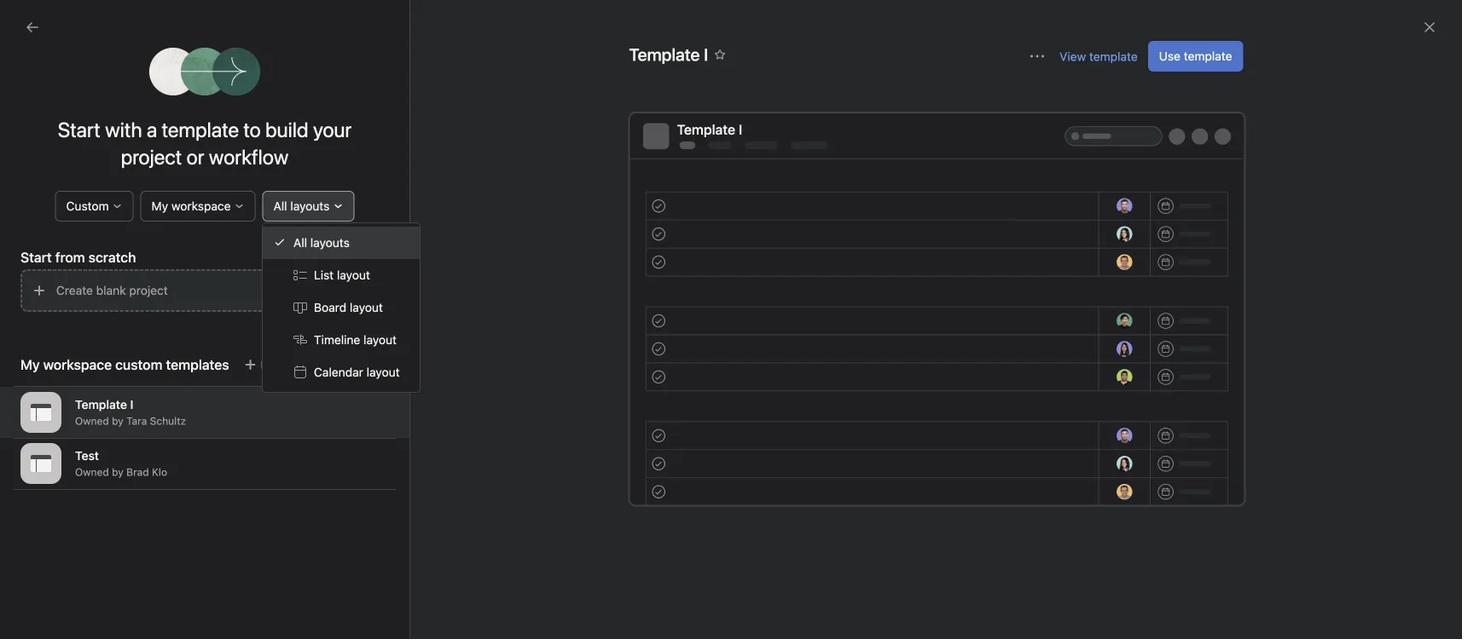 Task type: describe. For each thing, give the bounding box(es) containing it.
create
[[56, 284, 93, 298]]

project inside start with a template to build your project or workflow
[[121, 145, 182, 169]]

template for use template
[[1184, 49, 1232, 63]]

by inside the template i owned by tara schultz
[[112, 416, 124, 427]]

template for new template
[[285, 359, 329, 371]]

use
[[1159, 49, 1181, 63]]

list image for task
[[363, 285, 384, 305]]

start for start with a template to build your project or workflow
[[58, 118, 101, 142]]

messages button
[[94, 81, 151, 103]]

layout for list layout
[[337, 268, 370, 282]]

new send feedback
[[728, 417, 829, 429]]

1 template i link from the top
[[333, 321, 843, 373]]

template down task
[[408, 338, 460, 352]]

custom
[[66, 199, 109, 213]]

new for new project
[[408, 132, 432, 146]]

list
[[314, 268, 334, 282]]

board
[[314, 301, 347, 315]]

brad
[[126, 467, 149, 479]]

template inside start with a template to build your project or workflow
[[162, 118, 239, 142]]

template image
[[31, 403, 51, 423]]

create blank project button
[[20, 270, 389, 312]]

task link
[[333, 269, 843, 321]]

all inside radio item
[[293, 236, 307, 250]]

workspace for my workspace
[[171, 199, 231, 213]]

explore
[[408, 527, 449, 542]]

template i owned by tara schultz
[[75, 398, 186, 427]]

layouts inside radio item
[[310, 236, 350, 250]]

octopus
[[408, 234, 456, 248]]

calendar for calendar
[[171, 81, 222, 95]]

explore all templates
[[408, 527, 522, 542]]

new for new send feedback
[[728, 417, 750, 429]]

my for my workspace
[[152, 199, 168, 213]]

layout for calendar layout
[[367, 366, 400, 380]]

klo
[[152, 467, 167, 479]]

custom button
[[55, 191, 134, 222]]

2 template i link from the top
[[333, 560, 843, 613]]

owned inside the template i owned by tara schultz
[[75, 416, 109, 427]]

project left plan
[[505, 182, 545, 196]]

from scratch
[[55, 250, 136, 266]]

all
[[452, 527, 464, 542]]

use template
[[1159, 49, 1232, 63]]

a
[[147, 118, 157, 142]]

new project
[[408, 132, 474, 146]]

template up all on the bottom left
[[436, 475, 486, 489]]

view template
[[1060, 49, 1138, 63]]

calendar layout
[[314, 366, 400, 380]]

calendar button
[[171, 81, 222, 103]]

layouts inside dropdown button
[[290, 199, 330, 213]]

schultz
[[150, 416, 186, 427]]

0 vertical spatial template i
[[629, 44, 708, 64]]

show options image
[[1031, 49, 1044, 63]]

or
[[765, 185, 774, 197]]

functional
[[446, 182, 502, 196]]

by inside test owned by brad klo
[[112, 467, 124, 479]]

list layout
[[314, 268, 370, 282]]

view
[[1060, 49, 1086, 63]]

all layouts inside dropdown button
[[273, 199, 330, 213]]



Task type: locate. For each thing, give the bounding box(es) containing it.
1 vertical spatial i
[[130, 398, 133, 412]]

i
[[463, 338, 466, 352], [130, 398, 133, 412], [463, 579, 466, 594]]

list image
[[363, 285, 384, 305], [363, 337, 384, 357]]

template down "explore"
[[408, 579, 460, 594]]

2 by from the top
[[112, 467, 124, 479]]

template i down task
[[408, 338, 466, 352]]

to
[[243, 118, 261, 142]]

2 template i from the top
[[408, 579, 466, 594]]

workspace up template icon
[[43, 357, 112, 373]]

start
[[58, 118, 101, 142], [20, 250, 52, 266]]

new template
[[408, 475, 486, 489]]

0 vertical spatial template i
[[408, 338, 466, 352]]

blank
[[96, 284, 126, 298]]

0 vertical spatial layouts
[[290, 199, 330, 213]]

new for new template
[[408, 475, 432, 489]]

1 template i from the top
[[408, 338, 466, 352]]

new inside button
[[261, 359, 283, 371]]

0 vertical spatial calendar
[[171, 81, 222, 95]]

2 vertical spatial i
[[463, 579, 466, 594]]

new template button
[[236, 353, 337, 377]]

cross-
[[408, 182, 446, 196]]

layout
[[337, 268, 370, 282], [350, 301, 383, 315], [364, 333, 397, 347], [367, 366, 400, 380]]

1 vertical spatial workspace
[[43, 357, 112, 373]]

project right blank
[[129, 284, 168, 298]]

project down a on the top left
[[121, 145, 182, 169]]

layout up calendar layout
[[364, 333, 397, 347]]

start left the from scratch
[[20, 250, 52, 266]]

templates
[[346, 417, 426, 437]]

workspace
[[171, 199, 231, 213], [43, 357, 112, 373]]

1 vertical spatial layouts
[[310, 236, 350, 250]]

add to starred image
[[140, 55, 154, 69]]

start from scratch
[[20, 250, 136, 266]]

cross-functional project plan
[[408, 182, 572, 196]]

0 vertical spatial my
[[152, 199, 168, 213]]

1 horizontal spatial calendar
[[314, 366, 363, 380]]

1 vertical spatial start
[[20, 250, 52, 266]]

build
[[265, 118, 308, 142]]

1 vertical spatial by
[[112, 467, 124, 479]]

template inside new template button
[[285, 359, 329, 371]]

my workspace button
[[140, 191, 256, 222]]

layout up timeline layout
[[350, 301, 383, 315]]

template
[[1184, 49, 1232, 63], [1089, 49, 1138, 63], [162, 118, 239, 142], [285, 359, 329, 371]]

timeline layout
[[314, 333, 397, 347]]

my inside popup button
[[152, 199, 168, 213]]

1 horizontal spatial all
[[293, 236, 307, 250]]

close image
[[1423, 20, 1437, 34]]

2 owned from the top
[[75, 467, 109, 479]]

1 horizontal spatial start
[[58, 118, 101, 142]]

messages
[[94, 81, 151, 95]]

template
[[408, 338, 460, 352], [75, 398, 127, 412], [436, 475, 486, 489], [408, 579, 460, 594]]

template right view
[[1089, 49, 1138, 63]]

template right use
[[1184, 49, 1232, 63]]

project inside create blank project button
[[129, 284, 168, 298]]

0 vertical spatial workspace
[[171, 199, 231, 213]]

workspace inside popup button
[[171, 199, 231, 213]]

list image down list layout
[[363, 285, 384, 305]]

1 horizontal spatial my
[[152, 199, 168, 213]]

test owned by brad klo
[[75, 449, 167, 479]]

project
[[436, 132, 474, 146], [121, 145, 182, 169], [505, 182, 545, 196], [129, 284, 168, 298]]

start for start from scratch
[[20, 250, 52, 266]]

layout right list
[[337, 268, 370, 282]]

template image
[[31, 454, 51, 474]]

1 horizontal spatial bk
[[797, 237, 810, 249]]

i inside the template i owned by tara schultz
[[130, 398, 133, 412]]

send feedback link
[[757, 415, 829, 431]]

feedback
[[785, 417, 829, 429]]

1 vertical spatial all
[[293, 236, 307, 250]]

template i left the toggle project template starred status image
[[629, 44, 708, 64]]

template i
[[408, 338, 466, 352], [408, 579, 466, 594]]

all layouts inside radio item
[[293, 236, 350, 250]]

all
[[273, 199, 287, 213], [293, 236, 307, 250]]

owned up test
[[75, 416, 109, 427]]

1 vertical spatial list image
[[363, 337, 384, 357]]

by
[[112, 416, 124, 427], [112, 467, 124, 479]]

1 vertical spatial template i
[[408, 579, 466, 594]]

new for new template
[[261, 359, 283, 371]]

1 vertical spatial template i
[[677, 122, 742, 138]]

toggle project template starred status image
[[715, 49, 725, 60]]

0 horizontal spatial calendar
[[171, 81, 222, 95]]

octopus specimen
[[408, 234, 515, 248]]

0 vertical spatial template i link
[[333, 321, 843, 373]]

1 vertical spatial all layouts
[[293, 236, 350, 250]]

custom templates
[[115, 357, 229, 373]]

list image for template i
[[363, 337, 384, 357]]

1 vertical spatial owned
[[75, 467, 109, 479]]

0 vertical spatial owned
[[75, 416, 109, 427]]

calendar for calendar layout
[[314, 366, 363, 380]]

owned inside test owned by brad klo
[[75, 467, 109, 479]]

by left tara
[[112, 416, 124, 427]]

all down all layouts dropdown button
[[293, 236, 307, 250]]

list box
[[530, 7, 939, 34]]

bk left or
[[746, 185, 759, 197]]

your
[[313, 118, 352, 142]]

0 horizontal spatial my
[[20, 357, 40, 373]]

all layouts up all layouts radio item
[[273, 199, 330, 213]]

start left with
[[58, 118, 101, 142]]

by left brad
[[112, 467, 124, 479]]

1 vertical spatial calendar
[[314, 366, 363, 380]]

my for my workspace custom templates
[[20, 357, 40, 373]]

0 vertical spatial by
[[112, 416, 124, 427]]

my up template icon
[[20, 357, 40, 373]]

all inside dropdown button
[[273, 199, 287, 213]]

my workspace custom templates
[[20, 357, 229, 373]]

0 vertical spatial all layouts
[[273, 199, 330, 213]]

timeline
[[314, 333, 360, 347]]

0 vertical spatial start
[[58, 118, 101, 142]]

all layouts radio item
[[263, 227, 420, 259]]

0 horizontal spatial bk
[[746, 185, 759, 197]]

my right custom dropdown button
[[152, 199, 168, 213]]

template down timeline
[[285, 359, 329, 371]]

all layouts button
[[262, 191, 354, 222]]

1 by from the top
[[112, 416, 124, 427]]

templates
[[468, 527, 522, 542]]

0 horizontal spatial workspace
[[43, 357, 112, 373]]

calendar up start with a template to build your project or workflow
[[171, 81, 222, 95]]

0 horizontal spatial all
[[273, 199, 287, 213]]

2 list image from the top
[[363, 337, 384, 357]]

template inside the template i owned by tara schultz
[[75, 398, 127, 412]]

new template
[[261, 359, 329, 371]]

layouts up all layouts radio item
[[290, 199, 330, 213]]

workspace down or workflow
[[171, 199, 231, 213]]

bk right ts
[[797, 237, 810, 249]]

all layouts up list
[[293, 236, 350, 250]]

list image inside task link
[[363, 285, 384, 305]]

template for view template
[[1089, 49, 1138, 63]]

view template link
[[1060, 49, 1138, 63]]

template i down "explore"
[[408, 579, 466, 594]]

use template button
[[1148, 41, 1243, 72]]

specimen
[[459, 234, 515, 248]]

co
[[781, 185, 792, 197]]

start with a template to build your project or workflow
[[58, 118, 352, 169]]

test
[[75, 449, 99, 463]]

list image up calendar layout
[[363, 337, 384, 357]]

tara
[[126, 416, 147, 427]]

ts
[[780, 237, 793, 249]]

layout down timeline layout
[[367, 366, 400, 380]]

0 vertical spatial bk
[[746, 185, 759, 197]]

board layout
[[314, 301, 383, 315]]

or workflow
[[186, 145, 289, 169]]

layout for board layout
[[350, 301, 383, 315]]

template i link
[[333, 321, 843, 373], [333, 560, 843, 613]]

0 vertical spatial i
[[463, 338, 466, 352]]

owned
[[75, 416, 109, 427], [75, 467, 109, 479]]

template up tara
[[75, 398, 127, 412]]

0 horizontal spatial start
[[20, 250, 52, 266]]

my workspace
[[152, 199, 231, 213]]

0 vertical spatial all
[[273, 199, 287, 213]]

plan
[[548, 182, 572, 196]]

my
[[152, 199, 168, 213], [20, 357, 40, 373]]

owned down test
[[75, 467, 109, 479]]

1 horizontal spatial workspace
[[171, 199, 231, 213]]

1 vertical spatial template i link
[[333, 560, 843, 613]]

calendar
[[171, 81, 222, 95], [314, 366, 363, 380]]

1 owned from the top
[[75, 416, 109, 427]]

template i down the toggle project template starred status image
[[677, 122, 742, 138]]

template down calendar button
[[162, 118, 239, 142]]

start inside start with a template to build your project or workflow
[[58, 118, 101, 142]]

calendar down timeline
[[314, 366, 363, 380]]

layouts
[[290, 199, 330, 213], [310, 236, 350, 250]]

1 list image from the top
[[363, 285, 384, 305]]

projects
[[346, 73, 409, 93]]

layout for timeline layout
[[364, 333, 397, 347]]

1 vertical spatial bk
[[797, 237, 810, 249]]

template inside use template button
[[1184, 49, 1232, 63]]

new
[[408, 132, 432, 146], [261, 359, 283, 371], [728, 417, 750, 429], [408, 475, 432, 489]]

all down or workflow
[[273, 199, 287, 213]]

create blank project
[[56, 284, 168, 298]]

layouts up list
[[310, 236, 350, 250]]

workspace for my workspace custom templates
[[43, 357, 112, 373]]

task
[[408, 286, 434, 300]]

template i
[[629, 44, 708, 64], [677, 122, 742, 138]]

all layouts
[[273, 199, 330, 213], [293, 236, 350, 250]]

bk
[[746, 185, 759, 197], [797, 237, 810, 249]]

1 vertical spatial my
[[20, 357, 40, 373]]

0 vertical spatial list image
[[363, 285, 384, 305]]

project up functional in the left of the page
[[436, 132, 474, 146]]

go back image
[[26, 20, 39, 34]]

with
[[105, 118, 142, 142]]

send
[[757, 417, 782, 429]]

8
[[800, 185, 807, 197]]



Task type: vqa. For each thing, say whether or not it's contained in the screenshot.
the top Share
no



